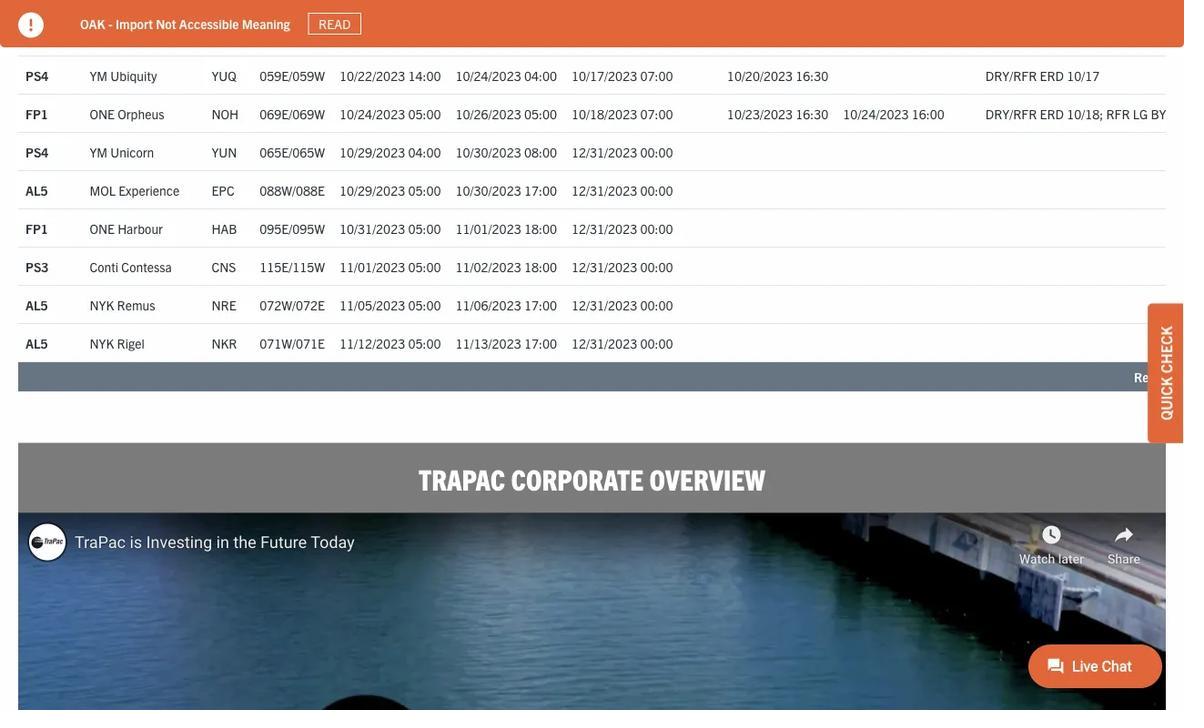 Task type: vqa. For each thing, say whether or not it's contained in the screenshot.
Oakland image to the top
no



Task type: locate. For each thing, give the bounding box(es) containing it.
6 12/31/2023 from the top
[[572, 335, 637, 352]]

0 vertical spatial 16:30
[[796, 30, 829, 46]]

0 vertical spatial 10/17
[[1067, 30, 1100, 46]]

18:00 up 10/24/2023 04:00 at the top of the page
[[524, 30, 557, 46]]

10/30/2023 for 10/30/2023 17:00
[[456, 183, 521, 199]]

0 vertical spatial fp1
[[25, 106, 48, 122]]

1 12/31/2023 from the top
[[572, 144, 637, 161]]

088w/088e
[[260, 183, 325, 199]]

1 vertical spatial nyk
[[90, 297, 114, 314]]

import
[[116, 15, 153, 31]]

095e/095w
[[260, 221, 325, 237]]

one left harbour
[[90, 221, 115, 237]]

10/24/2023 for 10/24/2023 04:00
[[456, 68, 521, 84]]

0 vertical spatial 11/01/2023
[[456, 221, 521, 237]]

remus
[[117, 297, 155, 314]]

nyk left the rigel
[[90, 335, 114, 352]]

ym unicorn
[[90, 144, 154, 161]]

quick check link
[[1148, 303, 1184, 443]]

04:00 down 10/23/2023 18:00
[[524, 68, 557, 84]]

dry/rfr erd 10/17
[[986, 30, 1100, 46], [986, 68, 1100, 84]]

05:00 down '10/29/2023 05:00'
[[408, 221, 441, 237]]

10/24/2023 down 10/22/2023 14:00
[[340, 106, 405, 122]]

1 10/17 from the top
[[1067, 30, 1100, 46]]

1 vertical spatial dry/rfr
[[986, 68, 1037, 84]]

11/01/2023 down 10/31/2023
[[340, 259, 405, 275]]

1 17:00 from the top
[[524, 183, 557, 199]]

2 ym from the top
[[90, 144, 108, 161]]

1 vertical spatial 16:30
[[796, 68, 829, 84]]

ym left unicorn
[[90, 144, 108, 161]]

2 nyk from the top
[[90, 297, 114, 314]]

12/31/2023
[[572, 144, 637, 161], [572, 183, 637, 199], [572, 221, 637, 237], [572, 259, 637, 275], [572, 297, 637, 314], [572, 335, 637, 352]]

2 17:00 from the top
[[524, 297, 557, 314]]

0 vertical spatial 10/17/2023 07:00
[[572, 30, 673, 46]]

1 10/20/2023 16:30 from the top
[[727, 30, 829, 46]]

1 vertical spatial dry/rfr erd 10/17
[[986, 68, 1100, 84]]

3 dry/rfr from the top
[[986, 106, 1037, 122]]

mol
[[90, 183, 116, 199]]

6 12/31/2023 00:00 from the top
[[572, 335, 673, 352]]

nyk left nebula
[[90, 30, 114, 46]]

1 dry/rfr from the top
[[986, 30, 1037, 46]]

05:00 for 11/12/2023 05:00
[[408, 335, 441, 352]]

one left orpheus
[[90, 106, 115, 122]]

2 10/17/2023 07:00 from the top
[[572, 68, 673, 84]]

2 10/20/2023 16:30 from the top
[[727, 68, 829, 84]]

1 vertical spatial 07:00
[[640, 68, 673, 84]]

1 18:00 from the top
[[524, 30, 557, 46]]

2 12/31/2023 from the top
[[572, 183, 637, 199]]

1 16:30 from the top
[[796, 30, 829, 46]]

1 10/20/2023 from the top
[[727, 30, 793, 46]]

3 16:30 from the top
[[796, 106, 829, 122]]

lg
[[1133, 106, 1148, 122]]

ym left ubiquity
[[90, 68, 108, 84]]

04:00
[[524, 68, 557, 84], [408, 144, 441, 161]]

10/22/2023 for 10/22/2023 14:00
[[340, 68, 405, 84]]

05:00 down "10/29/2023 04:00"
[[408, 183, 441, 199]]

0 vertical spatial dry/rfr
[[986, 30, 1037, 46]]

05:00 up 14:00
[[408, 30, 441, 46]]

1 10/17/2023 07:00 from the top
[[572, 30, 673, 46]]

0 vertical spatial 04:00
[[524, 68, 557, 84]]

065e/065w
[[260, 144, 325, 161]]

dry/rfr for 10/24/2023 04:00
[[986, 68, 1037, 84]]

2 fp1 from the top
[[25, 221, 48, 237]]

yuq
[[212, 68, 237, 84]]

17:00 for 11/06/2023 17:00
[[524, 297, 557, 314]]

1 vertical spatial 10/23/2023
[[727, 106, 793, 122]]

10/23/2023 for 10/23/2023 18:00
[[456, 30, 521, 46]]

05:00 down 11/01/2023 05:00
[[408, 297, 441, 314]]

dry/rfr erd 10/17 for 10/24/2023 04:00
[[986, 68, 1100, 84]]

0 vertical spatial ps4
[[25, 68, 49, 84]]

1 vertical spatial fp1
[[25, 221, 48, 237]]

17:00
[[524, 183, 557, 199], [524, 297, 557, 314], [524, 335, 557, 352]]

orpheus
[[118, 106, 164, 122]]

rfr
[[1106, 106, 1130, 122]]

1 horizontal spatial 10/23/2023
[[727, 106, 793, 122]]

1 vertical spatial 10/22/2023
[[340, 68, 405, 84]]

072w/072e
[[260, 297, 325, 314]]

0 vertical spatial 07:00
[[640, 30, 673, 46]]

1 horizontal spatial 10/24/2023
[[456, 68, 521, 84]]

12/31/2023 00:00 for 10/30/2023 08:00
[[572, 144, 673, 161]]

d
[[1183, 370, 1184, 386]]

10/17/2023 07:00 for 10/24/2023 04:00
[[572, 68, 673, 84]]

0 vertical spatial nyk
[[90, 30, 114, 46]]

read
[[319, 15, 351, 32]]

10/23/2023 18:00
[[456, 30, 557, 46]]

10/24/2023 16:00
[[843, 106, 945, 122]]

0 vertical spatial 10/23/2023
[[456, 30, 521, 46]]

2 10/29/2023 from the top
[[340, 183, 405, 199]]

1 ym from the top
[[90, 68, 108, 84]]

1 vertical spatial erd
[[1040, 68, 1064, 84]]

nyk left the remus
[[90, 297, 114, 314]]

10/20/2023 for 10/24/2023 04:00
[[727, 68, 793, 84]]

04:00 for 10/29/2023 04:00
[[408, 144, 441, 161]]

1 horizontal spatial 11/01/2023
[[456, 221, 521, 237]]

2 horizontal spatial 10/24/2023
[[843, 106, 909, 122]]

0 vertical spatial 10/20/2023 16:30
[[727, 30, 829, 46]]

11/01/2023 up 11/02/2023
[[456, 221, 521, 237]]

2 10/17 from the top
[[1067, 68, 1100, 84]]

al5
[[25, 30, 48, 46], [25, 183, 48, 199], [25, 297, 48, 314], [25, 335, 48, 352]]

3 nyk from the top
[[90, 335, 114, 352]]

11/06/2023
[[456, 297, 521, 314]]

meaning
[[242, 15, 290, 31]]

-
[[108, 15, 113, 31]]

11/01/2023
[[456, 221, 521, 237], [340, 259, 405, 275]]

2 16:30 from the top
[[796, 68, 829, 84]]

05:00 up 11/05/2023 05:00
[[408, 259, 441, 275]]

05:00 for 10/31/2023 05:00
[[408, 221, 441, 237]]

05:00 down 11/05/2023 05:00
[[408, 335, 441, 352]]

11/02/2023 18:00
[[456, 259, 557, 275]]

2 vertical spatial erd
[[1040, 106, 1064, 122]]

00:00 for 11/02/2023 18:00
[[640, 259, 673, 275]]

one for one orpheus
[[90, 106, 115, 122]]

5 12/31/2023 00:00 from the top
[[572, 297, 673, 314]]

10/30/2023 up 11/01/2023 18:00
[[456, 183, 521, 199]]

0 vertical spatial 10/29/2023
[[340, 144, 405, 161]]

5 00:00 from the top
[[640, 297, 673, 314]]

1 nyk from the top
[[90, 30, 114, 46]]

0 horizontal spatial 10/24/2023
[[340, 106, 405, 122]]

11/01/2023 for 11/01/2023 18:00
[[456, 221, 521, 237]]

2 10/20/2023 from the top
[[727, 68, 793, 84]]

1 vertical spatial ym
[[90, 144, 108, 161]]

1 fp1 from the top
[[25, 106, 48, 122]]

2 07:00 from the top
[[640, 68, 673, 84]]

10/17/2023 07:00
[[572, 30, 673, 46], [572, 68, 673, 84]]

1 vertical spatial 11/01/2023
[[340, 259, 405, 275]]

10/20/2023 16:30
[[727, 30, 829, 46], [727, 68, 829, 84]]

2 10/17/2023 from the top
[[572, 68, 637, 84]]

10/17 for 10/23/2023 18:00
[[1067, 30, 1100, 46]]

erd for 18:00
[[1040, 30, 1064, 46]]

18:00 for 11/02/2023 18:00
[[524, 259, 557, 275]]

2 00:00 from the top
[[640, 183, 673, 199]]

dry/rfr
[[986, 30, 1037, 46], [986, 68, 1037, 84], [986, 106, 1037, 122]]

2 10/30/2023 from the top
[[456, 183, 521, 199]]

05:00
[[408, 30, 441, 46], [408, 106, 441, 122], [524, 106, 557, 122], [408, 183, 441, 199], [408, 221, 441, 237], [408, 259, 441, 275], [408, 297, 441, 314], [408, 335, 441, 352]]

cns
[[212, 259, 236, 275]]

2 18:00 from the top
[[524, 221, 557, 237]]

ps4 down solid image
[[25, 68, 49, 84]]

1 horizontal spatial 04:00
[[524, 68, 557, 84]]

2 vertical spatial dry/rfr
[[986, 106, 1037, 122]]

0 vertical spatial dry/rfr erd 10/17
[[986, 30, 1100, 46]]

05:00 for 11/05/2023 05:00
[[408, 297, 441, 314]]

10/22/2023 up 10/24/2023 05:00
[[340, 68, 405, 84]]

3 12/31/2023 00:00 from the top
[[572, 221, 673, 237]]

0 vertical spatial 10/20/2023
[[727, 30, 793, 46]]

1 dry/rfr erd 10/17 from the top
[[986, 30, 1100, 46]]

0 vertical spatial 10/17/2023
[[572, 30, 637, 46]]

3 17:00 from the top
[[524, 335, 557, 352]]

10/24/2023
[[456, 68, 521, 84], [340, 106, 405, 122], [843, 106, 909, 122]]

05:00 down 14:00
[[408, 106, 441, 122]]

12/31/2023 for 11/13/2023 17:00
[[572, 335, 637, 352]]

1 10/22/2023 from the top
[[340, 30, 405, 46]]

ym
[[90, 68, 108, 84], [90, 144, 108, 161]]

3 18:00 from the top
[[524, 259, 557, 275]]

1 erd from the top
[[1040, 30, 1064, 46]]

records
[[1134, 370, 1180, 386]]

16:30 for 10/23/2023 18:00
[[796, 30, 829, 46]]

nyk for nyk remus
[[90, 297, 114, 314]]

1 al5 from the top
[[25, 30, 48, 46]]

10/23/2023
[[456, 30, 521, 46], [727, 106, 793, 122]]

1 one from the top
[[90, 106, 115, 122]]

2 one from the top
[[90, 221, 115, 237]]

10/20/2023
[[727, 30, 793, 46], [727, 68, 793, 84]]

04:00 down 10/24/2023 05:00
[[408, 144, 441, 161]]

2 ps4 from the top
[[25, 144, 49, 161]]

3 12/31/2023 from the top
[[572, 221, 637, 237]]

10/30/2023 for 10/30/2023 08:00
[[456, 144, 521, 161]]

4 00:00 from the top
[[640, 259, 673, 275]]

fp1 for one orpheus
[[25, 106, 48, 122]]

00:00
[[640, 144, 673, 161], [640, 183, 673, 199], [640, 221, 673, 237], [640, 259, 673, 275], [640, 297, 673, 314], [640, 335, 673, 352]]

1 vertical spatial 10/17/2023
[[572, 68, 637, 84]]

10/22/2023
[[340, 30, 405, 46], [340, 68, 405, 84]]

18:00 for 10/23/2023 18:00
[[524, 30, 557, 46]]

yun
[[212, 144, 237, 161]]

1 vertical spatial ps4
[[25, 144, 49, 161]]

10/18;
[[1067, 106, 1104, 122]]

fp1 up ps3
[[25, 221, 48, 237]]

2 vertical spatial 18:00
[[524, 259, 557, 275]]

4 12/31/2023 from the top
[[572, 259, 637, 275]]

05:00 up 08:00
[[524, 106, 557, 122]]

epc
[[212, 183, 235, 199]]

oak - import not accessible meaning
[[80, 15, 290, 31]]

17:00 down '11/06/2023 17:00'
[[524, 335, 557, 352]]

fp1
[[25, 106, 48, 122], [25, 221, 48, 237]]

fp1 down solid image
[[25, 106, 48, 122]]

3 00:00 from the top
[[640, 221, 673, 237]]

3 07:00 from the top
[[640, 106, 673, 122]]

2 al5 from the top
[[25, 183, 48, 199]]

1 vertical spatial 10/20/2023
[[727, 68, 793, 84]]

10/18/2023 07:00
[[572, 106, 673, 122]]

05:00 for 10/26/2023 05:00
[[524, 106, 557, 122]]

2 vertical spatial 17:00
[[524, 335, 557, 352]]

10/24/2023 for 10/24/2023 16:00
[[843, 106, 909, 122]]

2 10/22/2023 from the top
[[340, 68, 405, 84]]

0 horizontal spatial 11/01/2023
[[340, 259, 405, 275]]

18:00 for 11/01/2023 18:00
[[524, 221, 557, 237]]

1 vertical spatial 10/17/2023 07:00
[[572, 68, 673, 84]]

10/17/2023 for 18:00
[[572, 30, 637, 46]]

17:00 down "11/02/2023 18:00"
[[524, 297, 557, 314]]

1 vertical spatial 10/30/2023
[[456, 183, 521, 199]]

2 dry/rfr from the top
[[986, 68, 1037, 84]]

0 vertical spatial 17:00
[[524, 183, 557, 199]]

1 vertical spatial one
[[90, 221, 115, 237]]

18:00 down 11/01/2023 18:00
[[524, 259, 557, 275]]

nyk
[[90, 30, 114, 46], [90, 297, 114, 314], [90, 335, 114, 352]]

0 horizontal spatial 10/23/2023
[[456, 30, 521, 46]]

0 vertical spatial 18:00
[[524, 30, 557, 46]]

rigel
[[117, 335, 145, 352]]

17:00 down 08:00
[[524, 183, 557, 199]]

1 12/31/2023 00:00 from the top
[[572, 144, 673, 161]]

conti contessa
[[90, 259, 172, 275]]

1 10/17/2023 from the top
[[572, 30, 637, 46]]

10/31/2023 05:00
[[340, 221, 441, 237]]

dry/rfr for 10/23/2023 18:00
[[986, 30, 1037, 46]]

0 horizontal spatial 04:00
[[408, 144, 441, 161]]

4 al5 from the top
[[25, 335, 48, 352]]

5 12/31/2023 from the top
[[572, 297, 637, 314]]

1 vertical spatial 10/20/2023 16:30
[[727, 68, 829, 84]]

10/22/2023 05:00
[[340, 30, 441, 46]]

2 dry/rfr erd 10/17 from the top
[[986, 68, 1100, 84]]

1 07:00 from the top
[[640, 30, 673, 46]]

1 vertical spatial 04:00
[[408, 144, 441, 161]]

1 vertical spatial 18:00
[[524, 221, 557, 237]]

04:00 for 10/24/2023 04:00
[[524, 68, 557, 84]]

erd
[[1040, 30, 1064, 46], [1040, 68, 1064, 84], [1040, 106, 1064, 122]]

1 00:00 from the top
[[640, 144, 673, 161]]

059e/059w
[[260, 68, 325, 84]]

1 10/29/2023 from the top
[[340, 144, 405, 161]]

10/24/2023 04:00
[[456, 68, 557, 84]]

1 vertical spatial 10/17
[[1067, 68, 1100, 84]]

17:00 for 10/30/2023 17:00
[[524, 183, 557, 199]]

10/29/2023 up 10/31/2023
[[340, 183, 405, 199]]

10/24/2023 up 10/26/2023
[[456, 68, 521, 84]]

3 al5 from the top
[[25, 297, 48, 314]]

4 12/31/2023 00:00 from the top
[[572, 259, 673, 275]]

ps4 left ym unicorn at the top of page
[[25, 144, 49, 161]]

10/30/2023 down 10/26/2023
[[456, 144, 521, 161]]

1 ps4 from the top
[[25, 68, 49, 84]]

one
[[90, 106, 115, 122], [90, 221, 115, 237]]

2 vertical spatial 16:30
[[796, 106, 829, 122]]

0 vertical spatial 10/30/2023
[[456, 144, 521, 161]]

2 erd from the top
[[1040, 68, 1064, 84]]

by
[[1151, 106, 1167, 122]]

0 vertical spatial ym
[[90, 68, 108, 84]]

10/24/2023 left 16:00
[[843, 106, 909, 122]]

11/01/2023 05:00
[[340, 259, 441, 275]]

0 vertical spatial 10/22/2023
[[340, 30, 405, 46]]

2 12/31/2023 00:00 from the top
[[572, 183, 673, 199]]

3 erd from the top
[[1040, 106, 1064, 122]]

1 vertical spatial 17:00
[[524, 297, 557, 314]]

2 vertical spatial 07:00
[[640, 106, 673, 122]]

1 10/30/2023 from the top
[[456, 144, 521, 161]]

0 vertical spatial erd
[[1040, 30, 1064, 46]]

10/29/2023 up '10/29/2023 05:00'
[[340, 144, 405, 161]]

2 vertical spatial nyk
[[90, 335, 114, 352]]

6 00:00 from the top
[[640, 335, 673, 352]]

1 vertical spatial 10/29/2023
[[340, 183, 405, 199]]

10/22/2023 up 10/22/2023 14:00
[[340, 30, 405, 46]]

nebula
[[117, 30, 157, 46]]

10/30/2023 08:00
[[456, 144, 557, 161]]

18:00 down 10/30/2023 17:00
[[524, 221, 557, 237]]

0 vertical spatial one
[[90, 106, 115, 122]]



Task type: describe. For each thing, give the bounding box(es) containing it.
nyk for nyk nebula
[[90, 30, 114, 46]]

10/24/2023 05:00
[[340, 106, 441, 122]]

contessa
[[121, 259, 172, 275]]

quick check
[[1157, 326, 1175, 420]]

not
[[156, 15, 176, 31]]

10/17/2023 for 04:00
[[572, 68, 637, 84]]

05:00 for 10/29/2023 05:00
[[408, 183, 441, 199]]

overview
[[650, 461, 766, 496]]

07:00 for 18:00
[[640, 30, 673, 46]]

10/29/2023 for 10/29/2023 05:00
[[340, 183, 405, 199]]

nyk for nyk rigel
[[90, 335, 114, 352]]

nyk rigel
[[90, 335, 145, 352]]

069e/069w
[[260, 106, 325, 122]]

nyk nebula
[[90, 30, 157, 46]]

one for one harbour
[[90, 221, 115, 237]]

trapac corporate overview
[[419, 461, 766, 496]]

11/01/2023 18:00
[[456, 221, 557, 237]]

16:00
[[912, 106, 945, 122]]

nnb
[[212, 30, 238, 46]]

07:00 for 05:00
[[640, 106, 673, 122]]

08:00
[[524, 144, 557, 161]]

oak
[[80, 15, 105, 31]]

07:00 for 04:00
[[640, 68, 673, 84]]

10/31/2023
[[340, 221, 405, 237]]

unicorn
[[110, 144, 154, 161]]

081w/081e
[[260, 30, 325, 46]]

11/13/2023
[[456, 335, 521, 352]]

ym for ym ubiquity
[[90, 68, 108, 84]]

10/23/2023 16:30
[[727, 106, 829, 122]]

11/13/2023 17:00
[[456, 335, 557, 352]]

mol experience
[[90, 183, 180, 199]]

10/22/2023 14:00
[[340, 68, 441, 84]]

quick
[[1157, 377, 1175, 420]]

05:00 for 10/24/2023 05:00
[[408, 106, 441, 122]]

10/20/2023 16:30 for 18:00
[[727, 30, 829, 46]]

16:30 for 10/24/2023 04:00
[[796, 68, 829, 84]]

05:00 for 10/22/2023 05:00
[[408, 30, 441, 46]]

al5 for nyk rigel
[[25, 335, 48, 352]]

one orpheus
[[90, 106, 164, 122]]

12/31/2023 00:00 for 10/30/2023 17:00
[[572, 183, 673, 199]]

solid image
[[18, 12, 44, 38]]

erd for 05:00
[[1040, 106, 1064, 122]]

al5 for nyk remus
[[25, 297, 48, 314]]

11/01/2023 for 11/01/2023 05:00
[[340, 259, 405, 275]]

12/31/2023 for 10/30/2023 17:00
[[572, 183, 637, 199]]

00:00 for 11/06/2023 17:00
[[640, 297, 673, 314]]

17:00 for 11/13/2023 17:00
[[524, 335, 557, 352]]

hab
[[212, 221, 237, 237]]

10/30/2023 17:00
[[456, 183, 557, 199]]

one harbour
[[90, 221, 163, 237]]

10/22/2023 for 10/22/2023 05:00
[[340, 30, 405, 46]]

al5 for nyk nebula
[[25, 30, 48, 46]]

10/20/2023 16:30 for 04:00
[[727, 68, 829, 84]]

read link
[[308, 13, 361, 35]]

nre
[[212, 297, 236, 314]]

nyk remus
[[90, 297, 155, 314]]

10/26/2023 05:00
[[456, 106, 557, 122]]

05:00 for 11/01/2023 05:00
[[408, 259, 441, 275]]

00:00 for 11/01/2023 18:00
[[640, 221, 673, 237]]

115e/115w
[[260, 259, 325, 275]]

12/31/2023 00:00 for 11/02/2023 18:00
[[572, 259, 673, 275]]

dry/rfr for 10/26/2023 05:00
[[986, 106, 1037, 122]]

al5 for mol experience
[[25, 183, 48, 199]]

10/29/2023 for 10/29/2023 04:00
[[340, 144, 405, 161]]

00:00 for 10/30/2023 17:00
[[640, 183, 673, 199]]

trapac
[[419, 461, 505, 496]]

12/31/2023 00:00 for 11/06/2023 17:00
[[572, 297, 673, 314]]

12/31/2023 for 10/30/2023 08:00
[[572, 144, 637, 161]]

ym ubiquity
[[90, 68, 157, 84]]

ubiquity
[[110, 68, 157, 84]]

erd for 04:00
[[1040, 68, 1064, 84]]

11/02/2023
[[456, 259, 521, 275]]

fp1 for one harbour
[[25, 221, 48, 237]]

11/12/2023 05:00
[[340, 335, 441, 352]]

ps3
[[25, 259, 49, 275]]

ym for ym unicorn
[[90, 144, 108, 161]]

12/31/2023 for 11/06/2023 17:00
[[572, 297, 637, 314]]

dry/rfr erd 10/18; rfr lg by ap
[[986, 106, 1184, 122]]

11/05/2023 05:00
[[340, 297, 441, 314]]

ap
[[1170, 106, 1184, 122]]

check
[[1157, 326, 1175, 373]]

11/06/2023 17:00
[[456, 297, 557, 314]]

accessible
[[179, 15, 239, 31]]

11/05/2023
[[340, 297, 405, 314]]

10/29/2023 04:00
[[340, 144, 441, 161]]

14:00
[[408, 68, 441, 84]]

dry/rfr erd 10/17 for 10/23/2023 18:00
[[986, 30, 1100, 46]]

00:00 for 10/30/2023 08:00
[[640, 144, 673, 161]]

00:00 for 11/13/2023 17:00
[[640, 335, 673, 352]]

12/31/2023 00:00 for 11/13/2023 17:00
[[572, 335, 673, 352]]

10/29/2023 05:00
[[340, 183, 441, 199]]

16:30 for 10/26/2023 05:00
[[796, 106, 829, 122]]

ps4 for ym unicorn
[[25, 144, 49, 161]]

10/18/2023
[[572, 106, 637, 122]]

12/31/2023 for 11/01/2023 18:00
[[572, 221, 637, 237]]

10/26/2023
[[456, 106, 521, 122]]

10/24/2023 for 10/24/2023 05:00
[[340, 106, 405, 122]]

10/17/2023 07:00 for 10/23/2023 18:00
[[572, 30, 673, 46]]

noh
[[212, 106, 239, 122]]

12/31/2023 00:00 for 11/01/2023 18:00
[[572, 221, 673, 237]]

records d
[[1134, 370, 1184, 386]]

10/20/2023 for 10/23/2023 18:00
[[727, 30, 793, 46]]

conti
[[90, 259, 118, 275]]

harbour
[[118, 221, 163, 237]]

12/31/2023 for 11/02/2023 18:00
[[572, 259, 637, 275]]

ps4 for ym ubiquity
[[25, 68, 49, 84]]

071w/071e
[[260, 335, 325, 352]]

corporate
[[511, 461, 644, 496]]

nkr
[[212, 335, 237, 352]]

experience
[[118, 183, 180, 199]]

11/12/2023
[[340, 335, 405, 352]]

10/17 for 10/24/2023 04:00
[[1067, 68, 1100, 84]]

10/23/2023 for 10/23/2023 16:30
[[727, 106, 793, 122]]



